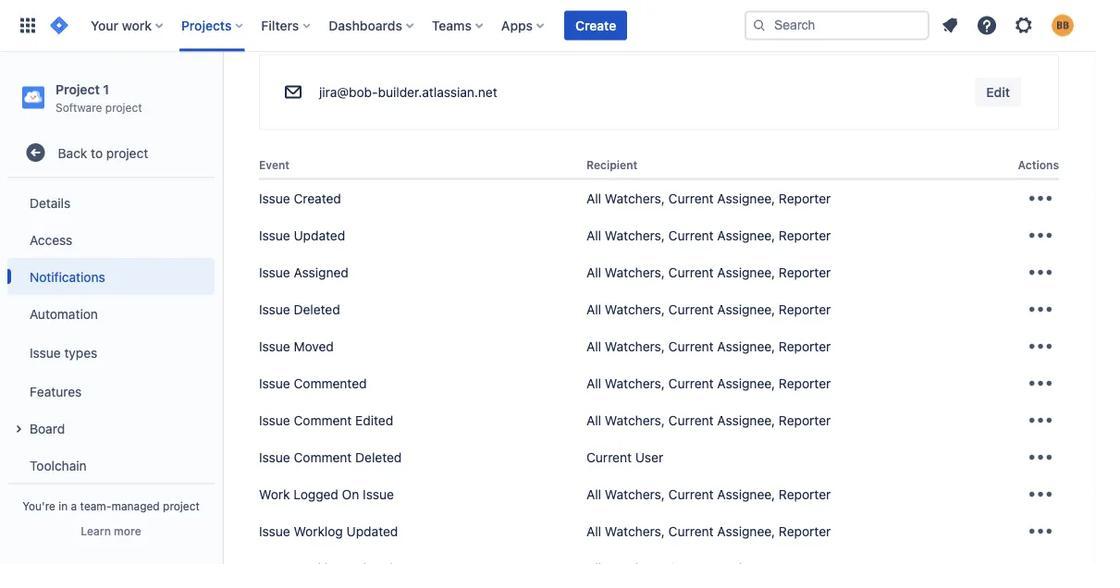 Task type: locate. For each thing, give the bounding box(es) containing it.
0 vertical spatial comment
[[294, 413, 352, 428]]

0 vertical spatial learn
[[310, 15, 343, 30]]

all watchers, current assignee, reporter
[[587, 191, 831, 206], [587, 228, 831, 243], [587, 265, 831, 280], [587, 302, 831, 317], [587, 339, 831, 354], [587, 376, 831, 391], [587, 413, 831, 428], [587, 487, 831, 502], [587, 524, 831, 539]]

domain up help icon
[[973, 0, 1017, 12]]

1 all from the top
[[587, 191, 601, 206]]

notification actions image for updated
[[1026, 517, 1056, 547]]

all watchers, current assignee, reporter for issue moved
[[587, 339, 831, 354]]

1 horizontal spatial more
[[347, 15, 377, 30]]

issue for issue comment edited
[[259, 413, 290, 428]]

8 watchers, from the top
[[605, 487, 665, 502]]

can up learn more about sending emails from your domain .
[[464, 0, 486, 12]]

1 vertical spatial more
[[114, 525, 141, 538]]

a right use
[[793, 0, 800, 12]]

3 assignee, from the top
[[717, 265, 775, 280]]

created
[[294, 191, 341, 206]]

comment
[[294, 413, 352, 428], [294, 450, 352, 465]]

project right to
[[106, 145, 148, 160]]

1 notification actions image from the top
[[1026, 184, 1056, 214]]

1 all watchers, current assignee, reporter from the top
[[587, 191, 831, 206]]

5 assignee, from the top
[[717, 339, 775, 354]]

7 all watchers, current assignee, reporter from the top
[[587, 413, 831, 428]]

5 watchers, from the top
[[605, 339, 665, 354]]

notifications
[[30, 269, 105, 284]]

or
[[702, 0, 714, 12]]

assignee, for work logged on issue
[[717, 487, 775, 502]]

project right managed
[[163, 500, 200, 513]]

expand image
[[7, 418, 30, 441]]

7 watchers, from the top
[[605, 413, 665, 428]]

learn inside "button"
[[81, 525, 111, 538]]

to
[[91, 145, 103, 160]]

instead.
[[259, 15, 306, 30]]

watchers, for issue worklog updated
[[605, 524, 665, 539]]

comment down commented
[[294, 413, 352, 428]]

updated down on
[[347, 524, 398, 539]]

back to project link
[[7, 134, 215, 171]]

comment down issue comment edited
[[294, 450, 352, 465]]

7 all from the top
[[587, 413, 601, 428]]

0 horizontal spatial emails
[[331, 0, 370, 12]]

assignee, for issue updated
[[717, 228, 775, 243]]

work
[[122, 18, 152, 33]]

project up 'sending'
[[419, 0, 461, 12]]

issue up issue deleted on the bottom left
[[259, 265, 290, 280]]

1 comment from the top
[[294, 413, 352, 428]]

2 notification actions image from the top
[[1026, 258, 1056, 288]]

6 watchers, from the top
[[605, 376, 665, 391]]

jira@bob-builder.atlassian.net
[[319, 85, 498, 100]]

all for issue updated
[[587, 228, 601, 243]]

5 all watchers, current assignee, reporter from the top
[[587, 339, 831, 354]]

2 assignee, from the top
[[717, 228, 775, 243]]

all for issue assigned
[[587, 265, 601, 280]]

current for work logged on issue
[[669, 487, 714, 502]]

watchers, for issue moved
[[605, 339, 665, 354]]

1 vertical spatial comment
[[294, 450, 352, 465]]

current for issue assigned
[[669, 265, 714, 280]]

2 comment from the top
[[294, 450, 352, 465]]

watchers, for issue deleted
[[605, 302, 665, 317]]

watchers, for issue commented
[[605, 376, 665, 391]]

9 assignee, from the top
[[717, 524, 775, 539]]

0 vertical spatial domain
[[973, 0, 1017, 12]]

assignee, for issue deleted
[[717, 302, 775, 317]]

1 assignee, from the top
[[717, 191, 775, 206]]

your left own
[[915, 0, 941, 12]]

updated
[[294, 228, 345, 243], [347, 524, 398, 539]]

domain down jira
[[573, 15, 616, 30]]

board button
[[7, 410, 215, 447]]

0 vertical spatial more
[[347, 15, 377, 30]]

9 all from the top
[[587, 524, 601, 539]]

issue moved
[[259, 339, 334, 354]]

issue for issue comment deleted
[[259, 450, 290, 465]]

0 vertical spatial from
[[585, 0, 613, 12]]

directly
[[537, 0, 582, 12]]

1 vertical spatial deleted
[[355, 450, 402, 465]]

from up create on the top right of page
[[585, 0, 613, 12]]

issue down work
[[259, 524, 290, 539]]

1 horizontal spatial can
[[743, 0, 765, 12]]

2 all from the top
[[587, 228, 601, 243]]

1 horizontal spatial your
[[915, 0, 941, 12]]

0 vertical spatial your
[[915, 0, 941, 12]]

a right in
[[71, 500, 77, 513]]

1 reporter from the top
[[779, 191, 831, 206]]

with
[[886, 0, 911, 12]]

1 horizontal spatial a
[[793, 0, 800, 12]]

4 all watchers, current assignee, reporter from the top
[[587, 302, 831, 317]]

issue down 'issue commented'
[[259, 413, 290, 428]]

teams button
[[426, 11, 490, 40]]

all
[[587, 191, 601, 206], [587, 228, 601, 243], [587, 265, 601, 280], [587, 302, 601, 317], [587, 339, 601, 354], [587, 376, 601, 391], [587, 413, 601, 428], [587, 487, 601, 502], [587, 524, 601, 539]]

domain inside notification emails for this project can be sent directly from jira software, or you can use a custom email with your own domain instead.
[[973, 0, 1017, 12]]

your inside notification emails for this project can be sent directly from jira software, or you can use a custom email with your own domain instead.
[[915, 0, 941, 12]]

emails down be
[[470, 15, 508, 30]]

all for issue created
[[587, 191, 601, 206]]

6 all from the top
[[587, 376, 601, 391]]

6 all watchers, current assignee, reporter from the top
[[587, 376, 831, 391]]

commented
[[294, 376, 367, 391]]

6 reporter from the top
[[779, 376, 831, 391]]

board
[[30, 421, 65, 436]]

issue up work
[[259, 450, 290, 465]]

jira
[[616, 0, 638, 12]]

all watchers, current assignee, reporter for issue updated
[[587, 228, 831, 243]]

all watchers, current assignee, reporter for issue assigned
[[587, 265, 831, 280]]

can up the search icon
[[743, 0, 765, 12]]

deleted
[[294, 302, 340, 317], [355, 450, 402, 465]]

you're in a team-managed project
[[22, 500, 200, 513]]

more down for
[[347, 15, 377, 30]]

4 notification actions image from the top
[[1026, 332, 1056, 362]]

2 all watchers, current assignee, reporter from the top
[[587, 228, 831, 243]]

domain
[[973, 0, 1017, 12], [573, 15, 616, 30]]

9 all watchers, current assignee, reporter from the top
[[587, 524, 831, 539]]

1 horizontal spatial deleted
[[355, 450, 402, 465]]

project down the 1
[[105, 101, 142, 114]]

notification actions image
[[1026, 221, 1056, 251], [1026, 369, 1056, 399], [1026, 406, 1056, 436], [1026, 480, 1056, 510], [1026, 517, 1056, 547]]

details link
[[7, 184, 215, 221]]

4 assignee, from the top
[[717, 302, 775, 317]]

assignee, for issue moved
[[717, 339, 775, 354]]

jira@bob-
[[319, 85, 378, 100]]

4 notification actions image from the top
[[1026, 480, 1056, 510]]

6 assignee, from the top
[[717, 376, 775, 391]]

more
[[347, 15, 377, 30], [114, 525, 141, 538]]

deleted up 'moved'
[[294, 302, 340, 317]]

learn down 'notification' in the top left of the page
[[310, 15, 343, 30]]

3 all from the top
[[587, 265, 601, 280]]

2 reporter from the top
[[779, 228, 831, 243]]

0 horizontal spatial learn
[[81, 525, 111, 538]]

assignee, for issue created
[[717, 191, 775, 206]]

issue for issue types
[[30, 345, 61, 360]]

deleted down the edited
[[355, 450, 402, 465]]

3 notification actions image from the top
[[1026, 406, 1056, 436]]

emails up dashboards
[[331, 0, 370, 12]]

4 all from the top
[[587, 302, 601, 317]]

1 vertical spatial your
[[543, 15, 569, 30]]

your profile and settings image
[[1052, 14, 1074, 37]]

7 reporter from the top
[[779, 413, 831, 428]]

1 horizontal spatial learn
[[310, 15, 343, 30]]

learn
[[310, 15, 343, 30], [81, 525, 111, 538]]

3 watchers, from the top
[[605, 265, 665, 280]]

8 reporter from the top
[[779, 487, 831, 502]]

4 watchers, from the top
[[605, 302, 665, 317]]

8 assignee, from the top
[[717, 487, 775, 502]]

1 horizontal spatial emails
[[470, 15, 508, 30]]

can
[[464, 0, 486, 12], [743, 0, 765, 12]]

search image
[[752, 18, 767, 33]]

learn down team-
[[81, 525, 111, 538]]

7 assignee, from the top
[[717, 413, 775, 428]]

1 horizontal spatial updated
[[347, 524, 398, 539]]

3 reporter from the top
[[779, 265, 831, 280]]

issue
[[259, 191, 290, 206], [259, 228, 290, 243], [259, 265, 290, 280], [259, 302, 290, 317], [259, 339, 290, 354], [30, 345, 61, 360], [259, 376, 290, 391], [259, 413, 290, 428], [259, 450, 290, 465], [363, 487, 394, 502], [259, 524, 290, 539]]

1 watchers, from the top
[[605, 191, 665, 206]]

learn more
[[81, 525, 141, 538]]

5 notification actions image from the top
[[1026, 517, 1056, 547]]

current for issue commented
[[669, 376, 714, 391]]

issue down issue moved
[[259, 376, 290, 391]]

5 all from the top
[[587, 339, 601, 354]]

8 all from the top
[[587, 487, 601, 502]]

0 horizontal spatial a
[[71, 500, 77, 513]]

all for issue commented
[[587, 376, 601, 391]]

learn for learn more about sending emails from your domain .
[[310, 15, 343, 30]]

issue left types on the left of the page
[[30, 345, 61, 360]]

3 all watchers, current assignee, reporter from the top
[[587, 265, 831, 280]]

0 vertical spatial a
[[793, 0, 800, 12]]

8 all watchers, current assignee, reporter from the top
[[587, 487, 831, 502]]

this
[[393, 0, 415, 12]]

projects
[[181, 18, 232, 33]]

issue for issue deleted
[[259, 302, 290, 317]]

0 horizontal spatial updated
[[294, 228, 345, 243]]

0 horizontal spatial from
[[511, 15, 539, 30]]

3 notification actions image from the top
[[1026, 295, 1056, 325]]

assignee, for issue worklog updated
[[717, 524, 775, 539]]

issue inside group
[[30, 345, 61, 360]]

0 vertical spatial deleted
[[294, 302, 340, 317]]

all watchers, current assignee, reporter for issue commented
[[587, 376, 831, 391]]

watchers, for work logged on issue
[[605, 487, 665, 502]]

from
[[585, 0, 613, 12], [511, 15, 539, 30]]

notification actions image
[[1026, 184, 1056, 214], [1026, 258, 1056, 288], [1026, 295, 1056, 325], [1026, 332, 1056, 362], [1026, 443, 1056, 473]]

1 horizontal spatial from
[[585, 0, 613, 12]]

9 watchers, from the top
[[605, 524, 665, 539]]

types
[[64, 345, 97, 360]]

banner
[[0, 0, 1096, 52]]

.
[[616, 15, 620, 30]]

issue down "event"
[[259, 191, 290, 206]]

issue down issue created
[[259, 228, 290, 243]]

0 vertical spatial emails
[[331, 0, 370, 12]]

event
[[259, 159, 290, 172]]

your work
[[91, 18, 152, 33]]

1 vertical spatial updated
[[347, 524, 398, 539]]

notifications image
[[939, 14, 961, 37]]

current for issue comment edited
[[669, 413, 714, 428]]

issue for issue commented
[[259, 376, 290, 391]]

project
[[419, 0, 461, 12], [105, 101, 142, 114], [106, 145, 148, 160], [163, 500, 200, 513]]

2 watchers, from the top
[[605, 228, 665, 243]]

Search field
[[745, 11, 930, 40]]

issue left 'moved'
[[259, 339, 290, 354]]

issue assigned
[[259, 265, 349, 280]]

5 notification actions image from the top
[[1026, 443, 1056, 473]]

your down 'directly'
[[543, 15, 569, 30]]

issue up issue moved
[[259, 302, 290, 317]]

watchers, for issue comment edited
[[605, 413, 665, 428]]

0 horizontal spatial domain
[[573, 15, 616, 30]]

a
[[793, 0, 800, 12], [71, 500, 77, 513]]

9 reporter from the top
[[779, 524, 831, 539]]

watchers, for issue updated
[[605, 228, 665, 243]]

reporter for issue worklog updated
[[779, 524, 831, 539]]

reporter for work logged on issue
[[779, 487, 831, 502]]

current for issue created
[[669, 191, 714, 206]]

assigned
[[294, 265, 349, 280]]

more inside "button"
[[114, 525, 141, 538]]

your
[[91, 18, 118, 33]]

from inside notification emails for this project can be sent directly from jira software, or you can use a custom email with your own domain instead.
[[585, 0, 613, 12]]

reporter
[[779, 191, 831, 206], [779, 228, 831, 243], [779, 265, 831, 280], [779, 302, 831, 317], [779, 339, 831, 354], [779, 376, 831, 391], [779, 413, 831, 428], [779, 487, 831, 502], [779, 524, 831, 539]]

0 horizontal spatial more
[[114, 525, 141, 538]]

current for issue moved
[[669, 339, 714, 354]]

software,
[[642, 0, 699, 12]]

current
[[669, 191, 714, 206], [669, 228, 714, 243], [669, 265, 714, 280], [669, 302, 714, 317], [669, 339, 714, 354], [669, 376, 714, 391], [669, 413, 714, 428], [587, 450, 632, 465], [669, 487, 714, 502], [669, 524, 714, 539]]

1 notification actions image from the top
[[1026, 221, 1056, 251]]

4 reporter from the top
[[779, 302, 831, 317]]

all watchers, current assignee, reporter for issue worklog updated
[[587, 524, 831, 539]]

jira software image
[[48, 14, 70, 37], [48, 14, 70, 37]]

notification actions image for issue created
[[1026, 184, 1056, 214]]

work logged on issue
[[259, 487, 394, 502]]

apps
[[501, 18, 533, 33]]

1 vertical spatial learn
[[81, 525, 111, 538]]

0 horizontal spatial can
[[464, 0, 486, 12]]

1 horizontal spatial domain
[[973, 0, 1017, 12]]

group containing details
[[7, 179, 215, 527]]

updated up assigned
[[294, 228, 345, 243]]

back to project
[[58, 145, 148, 160]]

learn for learn more
[[81, 525, 111, 538]]

more down managed
[[114, 525, 141, 538]]

group
[[7, 179, 215, 527]]

recipient
[[587, 159, 638, 172]]

from down sent
[[511, 15, 539, 30]]

current user
[[587, 450, 664, 465]]

0 horizontal spatial deleted
[[294, 302, 340, 317]]

assignee, for issue comment edited
[[717, 413, 775, 428]]

5 reporter from the top
[[779, 339, 831, 354]]

notification actions image for on
[[1026, 480, 1056, 510]]

in
[[59, 500, 68, 513]]

issue for issue worklog updated
[[259, 524, 290, 539]]

emails inside notification emails for this project can be sent directly from jira software, or you can use a custom email with your own domain instead.
[[331, 0, 370, 12]]

sidebar navigation image
[[202, 74, 242, 111]]

edited
[[355, 413, 393, 428]]



Task type: describe. For each thing, give the bounding box(es) containing it.
notification actions image for edited
[[1026, 406, 1056, 436]]

issue types
[[30, 345, 97, 360]]

toolchain
[[30, 458, 87, 473]]

reporter for issue moved
[[779, 339, 831, 354]]

notification emails for this project can be sent directly from jira software, or you can use a custom email with your own domain instead.
[[259, 0, 1017, 30]]

edit
[[987, 85, 1010, 100]]

issue for issue created
[[259, 191, 290, 206]]

a inside notification emails for this project can be sent directly from jira software, or you can use a custom email with your own domain instead.
[[793, 0, 800, 12]]

issue comment edited
[[259, 413, 393, 428]]

comment for deleted
[[294, 450, 352, 465]]

all for issue worklog updated
[[587, 524, 601, 539]]

your work button
[[85, 11, 170, 40]]

reporter for issue comment edited
[[779, 413, 831, 428]]

issue commented
[[259, 376, 367, 391]]

notification actions image for issue assigned
[[1026, 258, 1056, 288]]

1
[[103, 81, 109, 97]]

2 notification actions image from the top
[[1026, 369, 1056, 399]]

1 can from the left
[[464, 0, 486, 12]]

email
[[851, 0, 883, 12]]

be
[[489, 0, 504, 12]]

1 vertical spatial a
[[71, 500, 77, 513]]

managed
[[111, 500, 160, 513]]

project inside notification emails for this project can be sent directly from jira software, or you can use a custom email with your own domain instead.
[[419, 0, 461, 12]]

you're
[[22, 500, 55, 513]]

create button
[[564, 11, 628, 40]]

appswitcher icon image
[[17, 14, 39, 37]]

all watchers, current assignee, reporter for issue created
[[587, 191, 831, 206]]

access
[[30, 232, 72, 247]]

own
[[945, 0, 969, 12]]

features
[[30, 384, 82, 399]]

issue updated
[[259, 228, 345, 243]]

dashboards
[[329, 18, 402, 33]]

more for learn more about sending emails from your domain .
[[347, 15, 377, 30]]

use
[[768, 0, 789, 12]]

all watchers, current assignee, reporter for work logged on issue
[[587, 487, 831, 502]]

you
[[718, 0, 740, 12]]

reporter for issue deleted
[[779, 302, 831, 317]]

team-
[[80, 500, 111, 513]]

0 horizontal spatial your
[[543, 15, 569, 30]]

notifications link
[[7, 258, 215, 295]]

assignee, for issue assigned
[[717, 265, 775, 280]]

1 vertical spatial domain
[[573, 15, 616, 30]]

all watchers, current assignee, reporter for issue comment edited
[[587, 413, 831, 428]]

help image
[[976, 14, 998, 37]]

access link
[[7, 221, 215, 258]]

logged
[[294, 487, 339, 502]]

all for issue deleted
[[587, 302, 601, 317]]

watchers, for issue created
[[605, 191, 665, 206]]

1 vertical spatial emails
[[470, 15, 508, 30]]

apps button
[[496, 11, 552, 40]]

all watchers, current assignee, reporter for issue deleted
[[587, 302, 831, 317]]

software
[[56, 101, 102, 114]]

worklog
[[294, 524, 343, 539]]

filters button
[[256, 11, 318, 40]]

back
[[58, 145, 87, 160]]

actions
[[1018, 159, 1059, 172]]

on
[[342, 487, 359, 502]]

project 1 software project
[[56, 81, 142, 114]]

1 vertical spatial from
[[511, 15, 539, 30]]

automation link
[[7, 295, 215, 332]]

watchers, for issue assigned
[[605, 265, 665, 280]]

project
[[56, 81, 100, 97]]

issue deleted
[[259, 302, 340, 317]]

assignee, for issue commented
[[717, 376, 775, 391]]

features link
[[7, 373, 215, 410]]

for
[[373, 0, 390, 12]]

custom
[[803, 0, 848, 12]]

issue for issue assigned
[[259, 265, 290, 280]]

filters
[[261, 18, 299, 33]]

more for learn more
[[114, 525, 141, 538]]

issue right on
[[363, 487, 394, 502]]

teams
[[432, 18, 472, 33]]

details
[[30, 195, 71, 210]]

create
[[576, 18, 616, 33]]

all for work logged on issue
[[587, 487, 601, 502]]

learn more about sending emails from your domain .
[[310, 15, 620, 30]]

email icon image
[[282, 81, 304, 103]]

project inside "back to project" link
[[106, 145, 148, 160]]

2 can from the left
[[743, 0, 765, 12]]

sent
[[508, 0, 534, 12]]

learn more button
[[81, 524, 141, 538]]

project inside project 1 software project
[[105, 101, 142, 114]]

issue worklog updated
[[259, 524, 398, 539]]

builder.atlassian.net
[[378, 85, 498, 100]]

settings image
[[1013, 14, 1035, 37]]

notification actions image for issue deleted
[[1026, 295, 1056, 325]]

notification actions image for issue moved
[[1026, 332, 1056, 362]]

0 vertical spatial updated
[[294, 228, 345, 243]]

all for issue comment edited
[[587, 413, 601, 428]]

notification actions image for issue comment deleted
[[1026, 443, 1056, 473]]

current for issue deleted
[[669, 302, 714, 317]]

projects button
[[176, 11, 250, 40]]

primary element
[[11, 0, 745, 51]]

issue comment deleted
[[259, 450, 402, 465]]

automation
[[30, 306, 98, 321]]

comment for edited
[[294, 413, 352, 428]]

notification
[[259, 0, 328, 12]]

about
[[381, 15, 415, 30]]

banner containing your work
[[0, 0, 1096, 52]]

issue for issue moved
[[259, 339, 290, 354]]

reporter for issue updated
[[779, 228, 831, 243]]

current for issue worklog updated
[[669, 524, 714, 539]]

dashboards button
[[323, 11, 421, 40]]

work
[[259, 487, 290, 502]]

current for issue updated
[[669, 228, 714, 243]]

learn more about sending emails from your domain button
[[310, 14, 616, 32]]

issue created
[[259, 191, 341, 206]]

edit button
[[975, 78, 1021, 107]]

user
[[635, 450, 664, 465]]

all for issue moved
[[587, 339, 601, 354]]

issue for issue updated
[[259, 228, 290, 243]]

issue types link
[[7, 332, 215, 373]]

moved
[[294, 339, 334, 354]]

toolchain link
[[7, 447, 215, 484]]

sending
[[419, 15, 466, 30]]

reporter for issue assigned
[[779, 265, 831, 280]]

reporter for issue created
[[779, 191, 831, 206]]

reporter for issue commented
[[779, 376, 831, 391]]



Task type: vqa. For each thing, say whether or not it's contained in the screenshot.
Issue Comment Edited Current
yes



